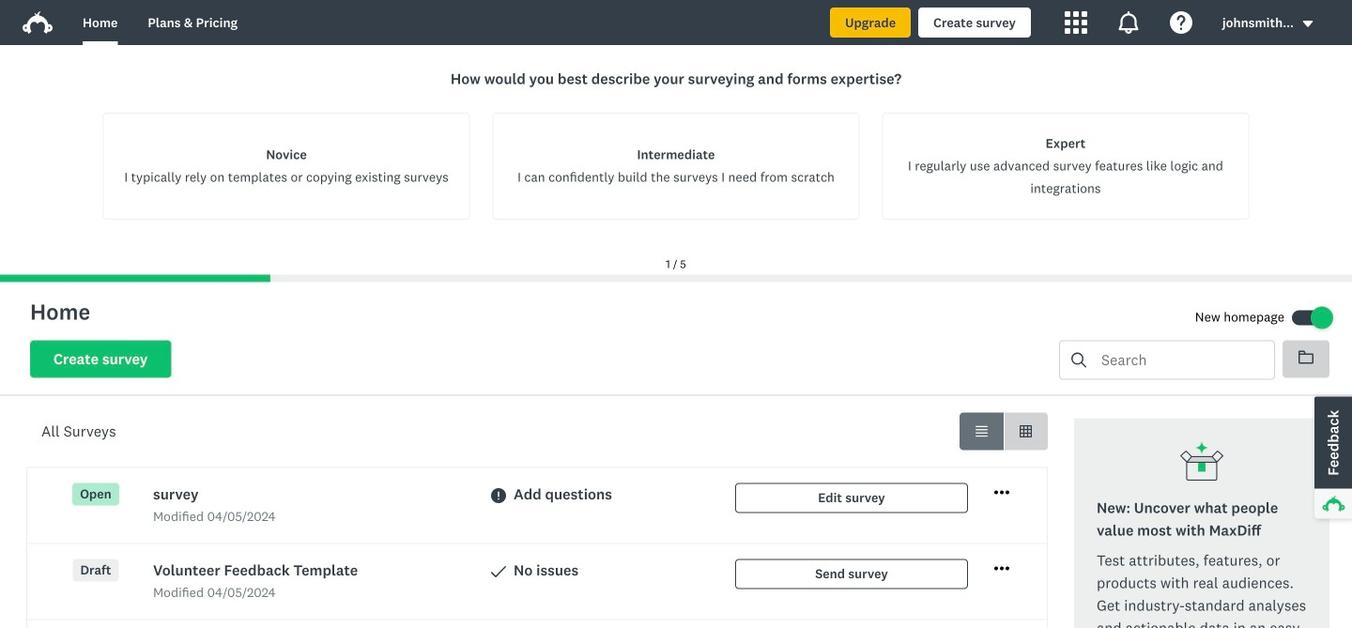 Task type: describe. For each thing, give the bounding box(es) containing it.
1 brand logo image from the top
[[23, 8, 53, 38]]

folders image
[[1299, 350, 1314, 365]]

max diff icon image
[[1180, 441, 1225, 486]]

warning image
[[491, 489, 506, 504]]

folders image
[[1299, 351, 1314, 364]]

notification center icon image
[[1118, 11, 1140, 34]]

no issues image
[[491, 565, 506, 580]]

open menu image for warning icon
[[995, 491, 1010, 495]]

open menu image
[[995, 561, 1010, 576]]



Task type: locate. For each thing, give the bounding box(es) containing it.
2 brand logo image from the top
[[23, 11, 53, 34]]

search image
[[1072, 353, 1087, 368], [1072, 353, 1087, 368]]

brand logo image
[[23, 8, 53, 38], [23, 11, 53, 34]]

open menu image for no issues image
[[995, 567, 1010, 571]]

group
[[960, 413, 1048, 450]]

3 open menu image from the top
[[995, 567, 1010, 571]]

2 open menu image from the top
[[995, 491, 1010, 495]]

Search text field
[[1087, 341, 1275, 379]]

dialog
[[0, 45, 1353, 282]]

open menu image
[[995, 485, 1010, 500], [995, 491, 1010, 495], [995, 567, 1010, 571]]

dropdown arrow icon image
[[1302, 17, 1315, 31], [1304, 21, 1314, 27]]

1 open menu image from the top
[[995, 485, 1010, 500]]

products icon image
[[1065, 11, 1088, 34], [1065, 11, 1088, 34]]

help icon image
[[1170, 11, 1193, 34]]



Task type: vqa. For each thing, say whether or not it's contained in the screenshot.
2nd Products Icon from the right
no



